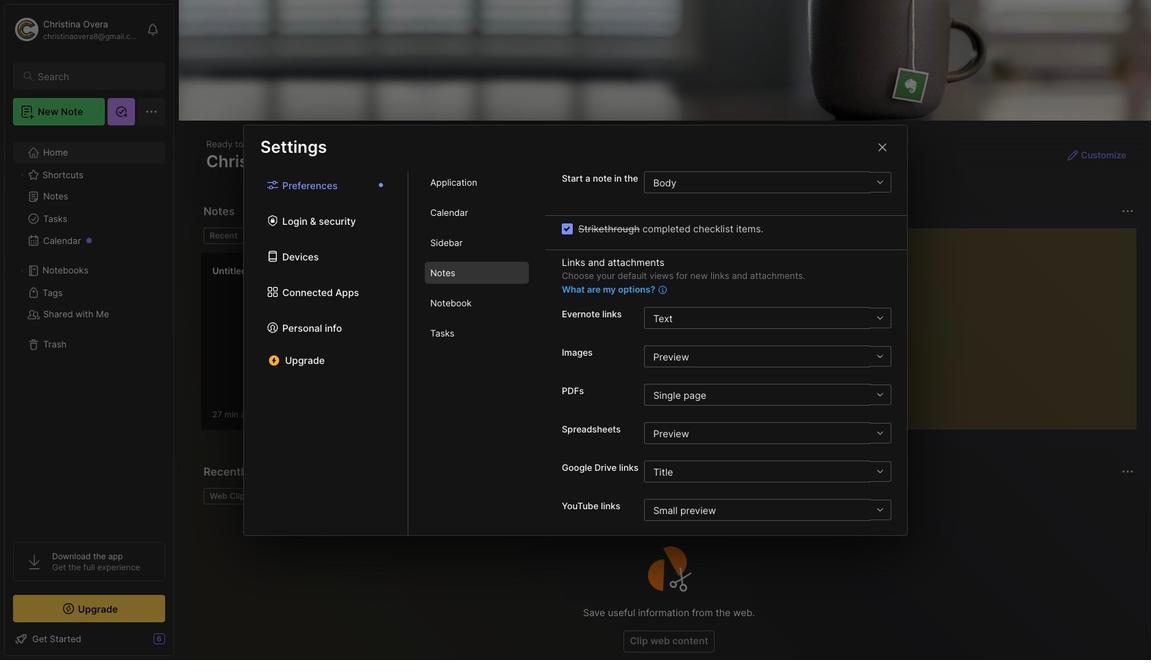 Task type: describe. For each thing, give the bounding box(es) containing it.
main element
[[0, 0, 178, 660]]

Select30 checkbox
[[562, 223, 573, 234]]

close image
[[875, 139, 891, 155]]

Choose default view option for Evernote links field
[[645, 307, 891, 329]]

tree inside main element
[[5, 134, 173, 530]]

Start a new note in the body or title. field
[[645, 171, 892, 193]]

Search text field
[[38, 70, 153, 83]]

Start writing… text field
[[848, 228, 1137, 419]]



Task type: locate. For each thing, give the bounding box(es) containing it.
row group
[[201, 252, 694, 439]]

Choose default view option for PDFs field
[[645, 384, 891, 406]]

Choose default view option for Spreadsheets field
[[645, 422, 891, 444]]

tab list
[[244, 171, 409, 535], [409, 171, 546, 535], [204, 228, 815, 244]]

None search field
[[38, 68, 153, 84]]

Choose default view option for Images field
[[645, 346, 891, 367]]

Choose default view option for YouTube links field
[[645, 499, 891, 521]]

expand notebooks image
[[18, 267, 26, 275]]

none search field inside main element
[[38, 68, 153, 84]]

tree
[[5, 134, 173, 530]]

Choose default view option for Google Drive links field
[[645, 461, 891, 483]]

tab
[[425, 171, 529, 193], [425, 202, 529, 223], [204, 228, 244, 244], [249, 228, 305, 244], [425, 232, 529, 254], [425, 262, 529, 284], [425, 292, 529, 314], [425, 322, 529, 344], [204, 488, 256, 505]]



Task type: vqa. For each thing, say whether or not it's contained in the screenshot.
Close image at the top of the page
yes



